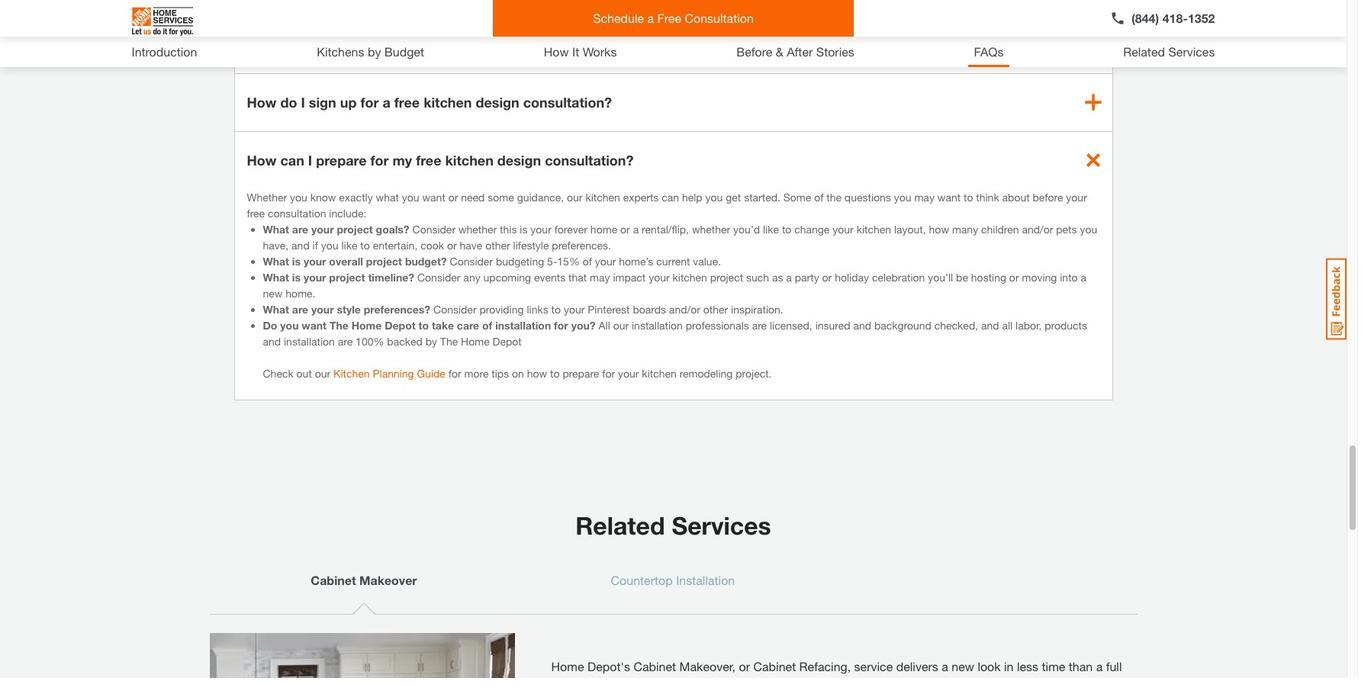 Task type: locate. For each thing, give the bounding box(es) containing it.
kitchen planning guide link
[[333, 367, 445, 380]]

do
[[263, 319, 277, 332]]

1 horizontal spatial like
[[763, 223, 779, 235]]

for left you? at the left of page
[[554, 319, 568, 332]]

licensed,
[[770, 319, 812, 332]]

1 vertical spatial home
[[461, 335, 490, 348]]

how left the many
[[929, 223, 949, 235]]

1 horizontal spatial related services
[[1123, 44, 1215, 59]]

1 horizontal spatial in
[[1004, 659, 1014, 673]]

are down inspiration.
[[752, 319, 767, 332]]

1 horizontal spatial services
[[1168, 44, 1215, 59]]

your down if
[[304, 255, 326, 268]]

0 horizontal spatial home
[[351, 319, 382, 332]]

0 vertical spatial and/or
[[1022, 223, 1053, 235]]

full
[[1106, 659, 1122, 673]]

guidance,
[[517, 190, 564, 203]]

and down do
[[263, 335, 281, 348]]

what up have,
[[263, 223, 289, 235]]

in inside home depot's cabinet makeover, or cabinet refacing, service delivers a new look in less time than a full remodel. we simply replace the doors, drawers, and hardware of your existing cabinets, with optiona
[[1004, 659, 1014, 673]]

a inside button
[[647, 11, 654, 25]]

other up what is your overall project budget? consider budgeting 5-15% of your home's current value. at top
[[485, 239, 510, 252]]

0 horizontal spatial related
[[575, 511, 665, 540]]

0 vertical spatial this
[[370, 36, 394, 52]]

2 vertical spatial is
[[292, 271, 301, 284]]

holiday
[[835, 271, 869, 284]]

what for what are your project goals?
[[263, 223, 289, 235]]

i right do
[[301, 94, 305, 110]]

to left 'take'
[[419, 319, 429, 332]]

some
[[488, 190, 514, 203]]

this
[[370, 36, 394, 52], [500, 223, 517, 235]]

our inside whether you know exactly what you want or need some guidance, our kitchen experts can help you get started. some of the questions you may want to think about before your free consultation include:
[[567, 190, 583, 203]]

1 horizontal spatial new
[[952, 659, 974, 673]]

4 what from the top
[[263, 303, 289, 316]]

how right on
[[527, 367, 547, 380]]

0 vertical spatial new
[[263, 287, 283, 300]]

your down 'delivers'
[[906, 677, 930, 678]]

1 horizontal spatial may
[[914, 190, 935, 203]]

0 horizontal spatial the
[[329, 319, 348, 332]]

1 whether from the left
[[458, 223, 497, 235]]

(844) 418-1352
[[1131, 11, 1215, 25]]

1 horizontal spatial home
[[461, 335, 490, 348]]

1 vertical spatial how
[[247, 94, 277, 110]]

and left if
[[292, 239, 310, 252]]

2 vertical spatial home
[[551, 659, 584, 673]]

service?
[[398, 36, 452, 52]]

kitchen down questions
[[856, 223, 891, 235]]

0 vertical spatial prepare
[[316, 152, 367, 168]]

labor,
[[1016, 319, 1042, 332]]

1 horizontal spatial installation
[[495, 319, 551, 332]]

to left change
[[782, 223, 791, 235]]

by left budget
[[368, 44, 381, 59]]

cabinets,
[[979, 677, 1029, 678]]

2 vertical spatial free
[[247, 206, 265, 219]]

1 horizontal spatial other
[[703, 303, 728, 316]]

and inside home depot's cabinet makeover, or cabinet refacing, service delivers a new look in less time than a full remodel. we simply replace the doors, drawers, and hardware of your existing cabinets, with optiona
[[814, 677, 835, 678]]

1 vertical spatial depot
[[493, 335, 522, 348]]

remodeling
[[679, 367, 733, 380]]

or right party
[[822, 271, 832, 284]]

1 horizontal spatial the
[[826, 190, 841, 203]]

0 vertical spatial other
[[485, 239, 510, 252]]

0 horizontal spatial like
[[341, 239, 357, 252]]

home inside all our installation professionals are licensed, insured and background checked, and all labor, products and installation are 100% backed by the home depot
[[461, 335, 490, 348]]

providing
[[479, 303, 524, 316]]

services
[[1168, 44, 1215, 59], [672, 511, 771, 540]]

whether
[[458, 223, 497, 235], [692, 223, 730, 235]]

how for how can i prepare for my free kitchen design consultation?
[[247, 152, 277, 168]]

the down 'take'
[[440, 335, 458, 348]]

of
[[814, 190, 823, 203], [583, 255, 592, 268], [482, 319, 492, 332], [892, 677, 903, 678]]

may right that
[[590, 271, 610, 284]]

1 vertical spatial like
[[341, 239, 357, 252]]

what down have,
[[263, 255, 289, 268]]

how left it
[[544, 44, 569, 59]]

1 horizontal spatial the
[[440, 335, 458, 348]]

0 vertical spatial can
[[280, 152, 304, 168]]

related services down (844) 418-1352 "link" at the top of the page
[[1123, 44, 1215, 59]]

your up home.
[[304, 271, 326, 284]]

i for can
[[308, 152, 312, 168]]

is for project
[[292, 255, 301, 268]]

are down consultation
[[292, 223, 308, 235]]

1 vertical spatial and/or
[[669, 303, 700, 316]]

new
[[263, 287, 283, 300], [952, 659, 974, 673]]

works
[[583, 44, 617, 59]]

or up "doors,"
[[739, 659, 750, 673]]

1 vertical spatial services
[[672, 511, 771, 540]]

2 horizontal spatial our
[[613, 319, 629, 332]]

less
[[1017, 659, 1038, 673]]

check out our kitchen planning guide for more tips on how to prepare for your kitchen remodeling project.
[[263, 367, 772, 380]]

services down the 1352 on the top of page
[[1168, 44, 1215, 59]]

0 horizontal spatial want
[[302, 319, 327, 332]]

2 vertical spatial how
[[247, 152, 277, 168]]

the down makeover,
[[705, 677, 722, 678]]

is
[[520, 223, 528, 235], [292, 255, 301, 268], [292, 271, 301, 284]]

and right 'insured'
[[853, 319, 871, 332]]

1 horizontal spatial whether
[[692, 223, 730, 235]]

0 vertical spatial in
[[354, 36, 366, 52]]

of right the care
[[482, 319, 492, 332]]

2 horizontal spatial cabinet
[[753, 659, 796, 673]]

a right into
[[1081, 271, 1086, 284]]

2 what from the top
[[263, 255, 289, 268]]

i up know
[[308, 152, 312, 168]]

related down the (844)
[[1123, 44, 1165, 59]]

home inside home depot's cabinet makeover, or cabinet refacing, service delivers a new look in less time than a full remodel. we simply replace the doors, drawers, and hardware of your existing cabinets, with optiona
[[551, 659, 584, 673]]

home down the care
[[461, 335, 490, 348]]

questions
[[844, 190, 891, 203]]

new left home.
[[263, 287, 283, 300]]

or
[[448, 190, 458, 203], [620, 223, 630, 235], [447, 239, 457, 252], [822, 271, 832, 284], [1009, 271, 1019, 284], [739, 659, 750, 673]]

and down refacing,
[[814, 677, 835, 678]]

rental/flip,
[[642, 223, 689, 235]]

project.
[[736, 367, 772, 380]]

depot down the preferences?
[[385, 319, 416, 332]]

1 vertical spatial by
[[425, 335, 437, 348]]

0 horizontal spatial services
[[672, 511, 771, 540]]

to
[[964, 190, 973, 203], [782, 223, 791, 235], [360, 239, 370, 252], [551, 303, 561, 316], [419, 319, 429, 332], [550, 367, 560, 380]]

the
[[329, 319, 348, 332], [440, 335, 458, 348]]

2 vertical spatial our
[[315, 367, 331, 380]]

home up remodel.
[[551, 659, 584, 673]]

or inside whether you know exactly what you want or need some guidance, our kitchen experts can help you get started. some of the questions you may want to think about before your free consultation include:
[[448, 190, 458, 203]]

prepare down you? at the left of page
[[563, 367, 599, 380]]

goals?
[[376, 223, 409, 235]]

in right included
[[354, 36, 366, 52]]

i for do
[[301, 94, 305, 110]]

such
[[746, 271, 769, 284]]

0 horizontal spatial and/or
[[669, 303, 700, 316]]

and/or up all our installation professionals are licensed, insured and background checked, and all labor, products and installation are 100% backed by the home depot
[[669, 303, 700, 316]]

out
[[296, 367, 312, 380]]

3 what from the top
[[263, 271, 289, 284]]

schedule
[[593, 11, 644, 25]]

1 vertical spatial the
[[705, 677, 722, 678]]

are
[[292, 223, 308, 235], [292, 303, 308, 316], [752, 319, 767, 332], [338, 335, 353, 348]]

prepare up exactly
[[316, 152, 367, 168]]

how for how do i sign up for a free kitchen design consultation?
[[247, 94, 277, 110]]

1 horizontal spatial want
[[422, 190, 445, 203]]

what for what is your project timeline?
[[263, 271, 289, 284]]

services up installation on the bottom of page
[[672, 511, 771, 540]]

to inside whether you know exactly what you want or need some guidance, our kitchen experts can help you get started. some of the questions you may want to think about before your free consultation include:
[[964, 190, 973, 203]]

a left 'rental/flip,'
[[633, 223, 639, 235]]

our
[[567, 190, 583, 203], [613, 319, 629, 332], [315, 367, 331, 380]]

hosting
[[971, 271, 1006, 284]]

0 vertical spatial how
[[544, 44, 569, 59]]

consider
[[412, 223, 456, 235], [450, 255, 493, 268], [417, 271, 460, 284], [433, 303, 476, 316]]

have,
[[263, 239, 289, 252]]

0 horizontal spatial other
[[485, 239, 510, 252]]

our inside all our installation professionals are licensed, insured and background checked, and all labor, products and installation are 100% backed by the home depot
[[613, 319, 629, 332]]

project down 'include:'
[[337, 223, 373, 235]]

1 horizontal spatial and/or
[[1022, 223, 1053, 235]]

1 vertical spatial in
[[1004, 659, 1014, 673]]

you
[[290, 190, 307, 203], [402, 190, 419, 203], [705, 190, 723, 203], [894, 190, 911, 203], [1080, 223, 1097, 235], [321, 239, 338, 252], [280, 319, 299, 332]]

project inside consider any upcoming events that may impact your kitchen project such as a party or holiday celebration you'll be hosting or moving into a new home.
[[710, 271, 743, 284]]

installation
[[676, 573, 735, 587]]

2 whether from the left
[[692, 223, 730, 235]]

to right links
[[551, 303, 561, 316]]

1 horizontal spatial how
[[929, 223, 949, 235]]

kitchen
[[424, 94, 472, 110], [445, 152, 493, 168], [585, 190, 620, 203], [856, 223, 891, 235], [673, 271, 707, 284], [642, 367, 677, 380]]

1 vertical spatial our
[[613, 319, 629, 332]]

home.
[[286, 287, 315, 300]]

0 horizontal spatial our
[[315, 367, 331, 380]]

0 vertical spatial is
[[520, 223, 528, 235]]

may up layout,
[[914, 190, 935, 203]]

events
[[534, 271, 565, 284]]

0 vertical spatial how
[[929, 223, 949, 235]]

related services up countertop installation
[[575, 511, 771, 540]]

for down the 'all'
[[602, 367, 615, 380]]

0 horizontal spatial whether
[[458, 223, 497, 235]]

1 vertical spatial new
[[952, 659, 974, 673]]

1 vertical spatial is
[[292, 255, 301, 268]]

1 vertical spatial the
[[440, 335, 458, 348]]

free down budget
[[394, 94, 420, 110]]

0 vertical spatial services
[[1168, 44, 1215, 59]]

0 horizontal spatial in
[[354, 36, 366, 52]]

hardware
[[838, 677, 889, 678]]

0 horizontal spatial i
[[301, 94, 305, 110]]

(844)
[[1131, 11, 1159, 25]]

as
[[772, 271, 783, 284]]

consider up 'take'
[[433, 303, 476, 316]]

whether up value.
[[692, 223, 730, 235]]

0 vertical spatial may
[[914, 190, 935, 203]]

1 horizontal spatial by
[[425, 335, 437, 348]]

of inside home depot's cabinet makeover, or cabinet refacing, service delivers a new look in less time than a full remodel. we simply replace the doors, drawers, and hardware of your existing cabinets, with optiona
[[892, 677, 903, 678]]

0 vertical spatial i
[[301, 94, 305, 110]]

celebration
[[872, 271, 925, 284]]

how up whether
[[247, 152, 277, 168]]

of down 'delivers'
[[892, 677, 903, 678]]

like
[[763, 223, 779, 235], [341, 239, 357, 252]]

related up countertop
[[575, 511, 665, 540]]

the down style
[[329, 319, 348, 332]]

cabinet makeover
[[311, 573, 417, 587]]

1 vertical spatial consultation?
[[545, 152, 634, 168]]

0 vertical spatial depot
[[385, 319, 416, 332]]

children
[[981, 223, 1019, 235]]

consider up cook at the left top
[[412, 223, 456, 235]]

some
[[783, 190, 811, 203]]

free down whether
[[247, 206, 265, 219]]

design
[[476, 94, 519, 110], [497, 152, 541, 168]]

1 what from the top
[[263, 223, 289, 235]]

1 vertical spatial may
[[590, 271, 610, 284]]

your
[[1066, 190, 1087, 203], [311, 223, 334, 235], [530, 223, 551, 235], [833, 223, 854, 235], [304, 255, 326, 268], [595, 255, 616, 268], [304, 271, 326, 284], [649, 271, 670, 284], [311, 303, 334, 316], [564, 303, 585, 316], [618, 367, 639, 380], [906, 677, 930, 678]]

installation down what are your style preferences? consider providing links to your pinterest boards and/or other inspiration.
[[495, 319, 551, 332]]

is for timeline?
[[292, 271, 301, 284]]

0 vertical spatial our
[[567, 190, 583, 203]]

1 vertical spatial related
[[575, 511, 665, 540]]

418-
[[1162, 11, 1188, 25]]

consider any upcoming events that may impact your kitchen project such as a party or holiday celebration you'll be hosting or moving into a new home.
[[263, 271, 1086, 300]]

up
[[340, 94, 357, 110]]

you left "get"
[[705, 190, 723, 203]]

you'll
[[928, 271, 953, 284]]

kitchen down all our installation professionals are licensed, insured and background checked, and all labor, products and installation are 100% backed by the home depot
[[642, 367, 677, 380]]

0 horizontal spatial how
[[527, 367, 547, 380]]

experts
[[623, 190, 659, 203]]

whether up the have
[[458, 223, 497, 235]]

consultation
[[268, 206, 326, 219]]

0 horizontal spatial related services
[[575, 511, 771, 540]]

other up professionals
[[703, 303, 728, 316]]

your down current
[[649, 271, 670, 284]]

1 vertical spatial can
[[662, 190, 679, 203]]

consultation? up guidance,
[[545, 152, 634, 168]]

refacing,
[[799, 659, 851, 673]]

check
[[263, 367, 293, 380]]

new inside consider any upcoming events that may impact your kitchen project such as a party or holiday celebration you'll be hosting or moving into a new home.
[[263, 287, 283, 300]]

your up if
[[311, 223, 334, 235]]

a right up
[[383, 94, 390, 110]]

kitchen down current
[[673, 271, 707, 284]]

checked,
[[934, 319, 978, 332]]

know
[[310, 190, 336, 203]]

2 horizontal spatial installation
[[632, 319, 683, 332]]

0 horizontal spatial the
[[705, 677, 722, 678]]

a left 'free'
[[647, 11, 654, 25]]

can left help
[[662, 190, 679, 203]]

the inside whether you know exactly what you want or need some guidance, our kitchen experts can help you get started. some of the questions you may want to think about before your free consultation include:
[[826, 190, 841, 203]]

other inside consider whether this is your forever home or a rental/flip, whether you'd like to change your kitchen layout, how many children and/or pets you have, and if you like to entertain, cook or have other lifestyle preferences.
[[485, 239, 510, 252]]

remodel.
[[551, 677, 599, 678]]

home up 100%
[[351, 319, 382, 332]]

1 horizontal spatial prepare
[[563, 367, 599, 380]]

kitchens by budget
[[317, 44, 424, 59]]

0 horizontal spatial may
[[590, 271, 610, 284]]

0 horizontal spatial by
[[368, 44, 381, 59]]

0 vertical spatial related
[[1123, 44, 1165, 59]]

new up "existing"
[[952, 659, 974, 673]]

by down do you want the home depot to take care of installation for you? at left
[[425, 335, 437, 348]]

related services
[[1123, 44, 1215, 59], [575, 511, 771, 540]]

schedule a free consultation
[[593, 11, 754, 25]]

want down how can i prepare for my free kitchen design consultation? on the left top
[[422, 190, 445, 203]]

free right "my"
[[416, 152, 441, 168]]

our right out
[[315, 367, 331, 380]]

how left do
[[247, 94, 277, 110]]

consultation? down it
[[523, 94, 612, 110]]

the inside home depot's cabinet makeover, or cabinet refacing, service delivers a new look in less time than a full remodel. we simply replace the doors, drawers, and hardware of your existing cabinets, with optiona
[[705, 677, 722, 678]]

started.
[[744, 190, 780, 203]]

what is your overall project budget? consider budgeting 5-15% of your home's current value.
[[263, 255, 721, 268]]

think
[[976, 190, 999, 203]]

consultation?
[[523, 94, 612, 110], [545, 152, 634, 168]]

inspiration.
[[731, 303, 783, 316]]

1 horizontal spatial our
[[567, 190, 583, 203]]

what's included in this service?
[[247, 36, 452, 52]]

2 horizontal spatial home
[[551, 659, 584, 673]]

you up layout,
[[894, 190, 911, 203]]

you?
[[571, 319, 596, 332]]

your left style
[[311, 303, 334, 316]]

this inside consider whether this is your forever home or a rental/flip, whether you'd like to change your kitchen layout, how many children and/or pets you have, and if you like to entertain, cook or have other lifestyle preferences.
[[500, 223, 517, 235]]

0 horizontal spatial new
[[263, 287, 283, 300]]

layout,
[[894, 223, 926, 235]]

1 horizontal spatial can
[[662, 190, 679, 203]]

depot
[[385, 319, 416, 332], [493, 335, 522, 348]]

cabinet up drawers,
[[753, 659, 796, 673]]

forever
[[554, 223, 587, 235]]

and inside consider whether this is your forever home or a rental/flip, whether you'd like to change your kitchen layout, how many children and/or pets you have, and if you like to entertain, cook or have other lifestyle preferences.
[[292, 239, 310, 252]]



Task type: describe. For each thing, give the bounding box(es) containing it.
drawers,
[[764, 677, 811, 678]]

doors,
[[726, 677, 760, 678]]

&
[[776, 44, 783, 59]]

preferences?
[[364, 303, 430, 316]]

or right home
[[620, 223, 630, 235]]

your down all our installation professionals are licensed, insured and background checked, and all labor, products and installation are 100% backed by the home depot
[[618, 367, 639, 380]]

budget?
[[405, 255, 447, 268]]

be
[[956, 271, 968, 284]]

feedback link image
[[1326, 258, 1347, 340]]

on
[[512, 367, 524, 380]]

you right do
[[280, 319, 299, 332]]

kitchen up need
[[445, 152, 493, 168]]

a right as
[[786, 271, 792, 284]]

cook
[[421, 239, 444, 252]]

what for what are your style preferences? consider providing links to your pinterest boards and/or other inspiration.
[[263, 303, 289, 316]]

of inside whether you know exactly what you want or need some guidance, our kitchen experts can help you get started. some of the questions you may want to think about before your free consultation include:
[[814, 190, 823, 203]]

a inside consider whether this is your forever home or a rental/flip, whether you'd like to change your kitchen layout, how many children and/or pets you have, and if you like to entertain, cook or have other lifestyle preferences.
[[633, 223, 639, 235]]

have
[[460, 239, 482, 252]]

of down preferences.
[[583, 255, 592, 268]]

0 vertical spatial the
[[329, 319, 348, 332]]

lifestyle
[[513, 239, 549, 252]]

kitchen
[[333, 367, 370, 380]]

guide
[[417, 367, 445, 380]]

budgeting
[[496, 255, 544, 268]]

what's
[[247, 36, 291, 52]]

and left all
[[981, 319, 999, 332]]

your inside whether you know exactly what you want or need some guidance, our kitchen experts can help you get started. some of the questions you may want to think about before your free consultation include:
[[1066, 190, 1087, 203]]

help
[[682, 190, 702, 203]]

what are your project goals?
[[263, 223, 409, 235]]

may inside whether you know exactly what you want or need some guidance, our kitchen experts can help you get started. some of the questions you may want to think about before your free consultation include:
[[914, 190, 935, 203]]

1 vertical spatial related services
[[575, 511, 771, 540]]

0 vertical spatial design
[[476, 94, 519, 110]]

consultation
[[685, 11, 754, 25]]

to right on
[[550, 367, 560, 380]]

look
[[978, 659, 1001, 673]]

introduction
[[132, 44, 197, 59]]

for left more
[[448, 367, 461, 380]]

your up impact
[[595, 255, 616, 268]]

you up consultation
[[290, 190, 307, 203]]

many
[[952, 223, 978, 235]]

upcoming
[[483, 271, 531, 284]]

1 vertical spatial other
[[703, 303, 728, 316]]

makeover,
[[679, 659, 736, 673]]

2 horizontal spatial want
[[937, 190, 961, 203]]

style
[[337, 303, 361, 316]]

if
[[312, 239, 318, 252]]

to up the overall
[[360, 239, 370, 252]]

or left the have
[[447, 239, 457, 252]]

products
[[1045, 319, 1087, 332]]

is inside consider whether this is your forever home or a rental/flip, whether you'd like to change your kitchen layout, how many children and/or pets you have, and if you like to entertain, cook or have other lifestyle preferences.
[[520, 223, 528, 235]]

entertain,
[[373, 239, 418, 252]]

consider inside consider any upcoming events that may impact your kitchen project such as a party or holiday celebration you'll be hosting or moving into a new home.
[[417, 271, 460, 284]]

kitchens
[[317, 44, 364, 59]]

links
[[527, 303, 548, 316]]

free
[[657, 11, 681, 25]]

current
[[656, 255, 690, 268]]

are down home.
[[292, 303, 308, 316]]

boards
[[633, 303, 666, 316]]

kitchen inside consider any upcoming events that may impact your kitchen project such as a party or holiday celebration you'll be hosting or moving into a new home.
[[673, 271, 707, 284]]

existing
[[934, 677, 976, 678]]

consider inside consider whether this is your forever home or a rental/flip, whether you'd like to change your kitchen layout, how many children and/or pets you have, and if you like to entertain, cook or have other lifestyle preferences.
[[412, 223, 456, 235]]

what
[[376, 190, 399, 203]]

a up "existing"
[[942, 659, 948, 673]]

timeline?
[[368, 271, 414, 284]]

countertop
[[611, 573, 673, 587]]

may inside consider any upcoming events that may impact your kitchen project such as a party or holiday celebration you'll be hosting or moving into a new home.
[[590, 271, 610, 284]]

consider down the have
[[450, 255, 493, 268]]

0 vertical spatial by
[[368, 44, 381, 59]]

care
[[457, 319, 479, 332]]

before
[[736, 44, 772, 59]]

are left 100%
[[338, 335, 353, 348]]

you right the what
[[402, 190, 419, 203]]

project up timeline?
[[366, 255, 402, 268]]

do it for you logo image
[[132, 1, 193, 42]]

0 vertical spatial home
[[351, 319, 382, 332]]

how inside consider whether this is your forever home or a rental/flip, whether you'd like to change your kitchen layout, how many children and/or pets you have, and if you like to entertain, cook or have other lifestyle preferences.
[[929, 223, 949, 235]]

1 vertical spatial design
[[497, 152, 541, 168]]

0 horizontal spatial depot
[[385, 319, 416, 332]]

0 horizontal spatial installation
[[284, 335, 335, 348]]

and/or inside consider whether this is your forever home or a rental/flip, whether you'd like to change your kitchen layout, how many children and/or pets you have, and if you like to entertain, cook or have other lifestyle preferences.
[[1022, 223, 1053, 235]]

we
[[602, 677, 619, 678]]

1 horizontal spatial cabinet
[[634, 659, 676, 673]]

planning
[[373, 367, 414, 380]]

home depot's cabinet makeover, or cabinet refacing, service delivers a new look in less time than a full remodel. we simply replace the doors, drawers, and hardware of your existing cabinets, with optiona
[[551, 659, 1133, 678]]

replace
[[662, 677, 702, 678]]

all
[[598, 319, 610, 332]]

preferences.
[[552, 239, 611, 252]]

with
[[1032, 677, 1055, 678]]

0 vertical spatial consultation?
[[523, 94, 612, 110]]

or left moving
[[1009, 271, 1019, 284]]

free inside whether you know exactly what you want or need some guidance, our kitchen experts can help you get started. some of the questions you may want to think about before your free consultation include:
[[247, 206, 265, 219]]

your right change
[[833, 223, 854, 235]]

1 vertical spatial how
[[527, 367, 547, 380]]

15%
[[557, 255, 580, 268]]

kitchen up how can i prepare for my free kitchen design consultation? on the left top
[[424, 94, 472, 110]]

how for how it works
[[544, 44, 569, 59]]

what for what is your overall project budget? consider budgeting 5-15% of your home's current value.
[[263, 255, 289, 268]]

kitchen inside consider whether this is your forever home or a rental/flip, whether you'd like to change your kitchen layout, how many children and/or pets you have, and if you like to entertain, cook or have other lifestyle preferences.
[[856, 223, 891, 235]]

take
[[432, 319, 454, 332]]

your up you? at the left of page
[[564, 303, 585, 316]]

background
[[874, 319, 931, 332]]

you right pets
[[1080, 223, 1097, 235]]

after
[[787, 44, 813, 59]]

kitchen inside whether you know exactly what you want or need some guidance, our kitchen experts can help you get started. some of the questions you may want to think about before your free consultation include:
[[585, 190, 620, 203]]

new inside home depot's cabinet makeover, or cabinet refacing, service delivers a new look in less time than a full remodel. we simply replace the doors, drawers, and hardware of your existing cabinets, with optiona
[[952, 659, 974, 673]]

0 horizontal spatial cabinet
[[311, 573, 356, 587]]

budget
[[384, 44, 424, 59]]

delivers
[[896, 659, 938, 673]]

include:
[[329, 206, 367, 219]]

that
[[568, 271, 587, 284]]

your up lifestyle
[[530, 223, 551, 235]]

you right if
[[321, 239, 338, 252]]

impact
[[613, 271, 646, 284]]

a left full
[[1096, 659, 1103, 673]]

need
[[461, 190, 485, 203]]

your inside home depot's cabinet makeover, or cabinet refacing, service delivers a new look in less time than a full remodel. we simply replace the doors, drawers, and hardware of your existing cabinets, with optiona
[[906, 677, 930, 678]]

what are your style preferences? consider providing links to your pinterest boards and/or other inspiration.
[[263, 303, 783, 316]]

the inside all our installation professionals are licensed, insured and background checked, and all labor, products and installation are 100% backed by the home depot
[[440, 335, 458, 348]]

depot inside all our installation professionals are licensed, insured and background checked, and all labor, products and installation are 100% backed by the home depot
[[493, 335, 522, 348]]

0 vertical spatial free
[[394, 94, 420, 110]]

party
[[795, 271, 819, 284]]

1 horizontal spatial related
[[1123, 44, 1165, 59]]

tips
[[492, 367, 509, 380]]

0 horizontal spatial can
[[280, 152, 304, 168]]

by inside all our installation professionals are licensed, insured and background checked, and all labor, products and installation are 100% backed by the home depot
[[425, 335, 437, 348]]

all
[[1002, 319, 1013, 332]]

(844) 418-1352 link
[[1110, 9, 1215, 27]]

about
[[1002, 190, 1030, 203]]

or inside home depot's cabinet makeover, or cabinet refacing, service delivers a new look in less time than a full remodel. we simply replace the doors, drawers, and hardware of your existing cabinets, with optiona
[[739, 659, 750, 673]]

can inside whether you know exactly what you want or need some guidance, our kitchen experts can help you get started. some of the questions you may want to think about before your free consultation include:
[[662, 190, 679, 203]]

for left "my"
[[370, 152, 389, 168]]

before
[[1033, 190, 1063, 203]]

1 vertical spatial prepare
[[563, 367, 599, 380]]

1 vertical spatial free
[[416, 152, 441, 168]]

more
[[464, 367, 489, 380]]

what is your project timeline?
[[263, 271, 414, 284]]

home's
[[619, 255, 653, 268]]

your inside consider any upcoming events that may impact your kitchen project such as a party or holiday celebration you'll be hosting or moving into a new home.
[[649, 271, 670, 284]]

all our installation professionals are licensed, insured and background checked, and all labor, products and installation are 100% backed by the home depot
[[263, 319, 1087, 348]]

0 vertical spatial like
[[763, 223, 779, 235]]

0 horizontal spatial this
[[370, 36, 394, 52]]

project down the overall
[[329, 271, 365, 284]]

0 horizontal spatial prepare
[[316, 152, 367, 168]]

for right up
[[360, 94, 379, 110]]

value.
[[693, 255, 721, 268]]

how can i prepare for my free kitchen design consultation?
[[247, 152, 634, 168]]

0 vertical spatial related services
[[1123, 44, 1215, 59]]

time
[[1042, 659, 1065, 673]]



Task type: vqa. For each thing, say whether or not it's contained in the screenshot.
cabinet to the left
yes



